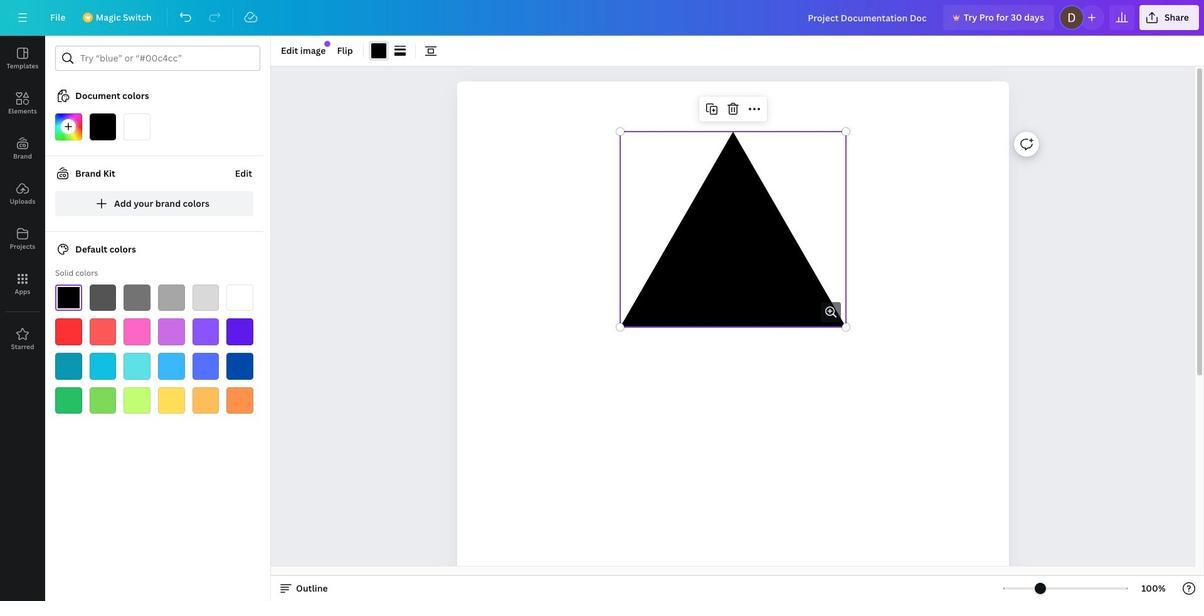Task type: vqa. For each thing, say whether or not it's contained in the screenshot.
first " from the left
no



Task type: locate. For each thing, give the bounding box(es) containing it.
gray #a6a6a6 image
[[158, 285, 185, 311], [158, 285, 185, 311]]

gray #737373 image
[[124, 285, 151, 311]]

light gray #d9d9d9 image
[[192, 285, 219, 311]]

lime #c1ff72 image
[[124, 387, 151, 414], [124, 387, 151, 414]]

pink #ff66c4 image
[[124, 319, 151, 346], [124, 319, 151, 346]]

aqua blue #0cc0df image
[[89, 353, 116, 380]]

aqua blue #0cc0df image
[[89, 353, 116, 380]]

black #000000 image
[[55, 285, 82, 311]]

violet #5e17eb image
[[227, 319, 253, 346], [227, 319, 253, 346]]

royal blue #5271ff image
[[192, 353, 219, 380]]

grass green #7ed957 image
[[89, 387, 116, 414], [89, 387, 116, 414]]

gray #737373 image
[[124, 285, 151, 311]]

magenta #cb6ce6 image
[[158, 319, 185, 346], [158, 319, 185, 346]]

#000000 image
[[89, 114, 116, 140], [89, 114, 116, 140]]

yellow #ffde59 image
[[158, 387, 185, 414]]

bright red #ff3131 image
[[55, 319, 82, 346]]

light blue #38b6ff image
[[158, 353, 185, 380], [158, 353, 185, 380]]

#000000 image
[[371, 43, 386, 58], [371, 43, 386, 58]]

turquoise blue #5ce1e6 image
[[124, 353, 151, 380]]

cobalt blue #004aad image
[[227, 353, 253, 380]]

green #00bf63 image
[[55, 387, 82, 414], [55, 387, 82, 414]]

None text field
[[457, 82, 1009, 602]]

dark turquoise #0097b2 image
[[55, 353, 82, 380], [55, 353, 82, 380]]

add a new color image
[[55, 114, 82, 140], [55, 114, 82, 140]]

turquoise blue #5ce1e6 image
[[124, 353, 151, 380]]

#ffffff image
[[124, 114, 151, 140]]

main menu bar
[[0, 0, 1204, 36]]

Design title text field
[[798, 5, 938, 30]]

purple #8c52ff image
[[192, 319, 219, 346]]

orange #ff914d image
[[227, 387, 253, 414], [227, 387, 253, 414]]



Task type: describe. For each thing, give the bounding box(es) containing it.
purple #8c52ff image
[[192, 319, 219, 346]]

peach #ffbd59 image
[[192, 387, 219, 414]]

coral red #ff5757 image
[[89, 319, 116, 346]]

peach #ffbd59 image
[[192, 387, 219, 414]]

bright red #ff3131 image
[[55, 319, 82, 346]]

#ffffff image
[[124, 114, 151, 140]]

dark gray #545454 image
[[89, 285, 116, 311]]

royal blue #5271ff image
[[192, 353, 219, 380]]

coral red #ff5757 image
[[89, 319, 116, 346]]

Try "blue" or "#00c4cc" search field
[[80, 46, 252, 70]]

black #000000 image
[[55, 285, 82, 311]]

Zoom button
[[1133, 579, 1174, 599]]

light gray #d9d9d9 image
[[192, 285, 219, 311]]

cobalt blue #004aad image
[[227, 353, 253, 380]]

side panel tab list
[[0, 36, 45, 362]]

dark gray #545454 image
[[89, 285, 116, 311]]

yellow #ffde59 image
[[158, 387, 185, 414]]

white #ffffff image
[[227, 285, 253, 311]]

white #ffffff image
[[227, 285, 253, 311]]



